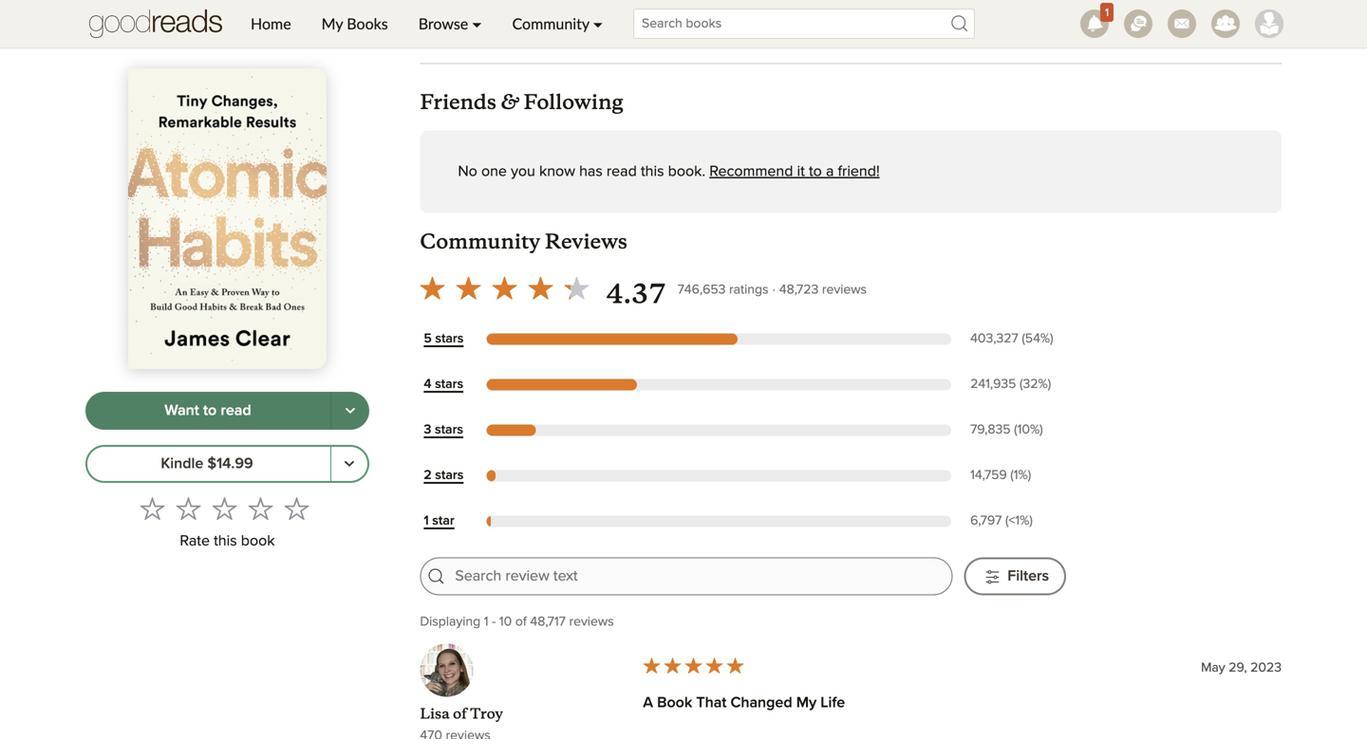 Task type: describe. For each thing, give the bounding box(es) containing it.
rate 5 out of 5 image
[[284, 497, 309, 521]]

1 vertical spatial as
[[715, 241, 730, 256]]

1 for 1
[[1106, 7, 1109, 18]]

0 vertical spatial that
[[1144, 306, 1170, 321]]

rate 1 out of 5 image
[[140, 497, 165, 521]]

read inside button
[[221, 404, 251, 419]]

book cover image
[[420, 0, 563, 22]]

number of ratings and percentage of total ratings element for 2 stars
[[967, 468, 1067, 486]]

rating 4.37 out of 5 image
[[414, 270, 595, 307]]

browse ▾ link
[[403, 0, 497, 47]]

241,935 (32%)
[[971, 378, 1052, 392]]

her right left
[[1213, 219, 1235, 234]]

video
[[1142, 131, 1179, 146]]

hours
[[1129, 88, 1166, 103]]

want to read button
[[85, 392, 331, 430]]

playing
[[1090, 131, 1138, 146]]

ultimately
[[1174, 306, 1238, 321]]

rating 0 out of 5 group
[[134, 491, 315, 527]]

following
[[524, 89, 623, 115]]

a up begins
[[1170, 88, 1178, 103]]

▾ for browse ▾
[[472, 14, 482, 33]]

questions
[[778, 219, 842, 234]]

know
[[539, 165, 576, 180]]

home
[[251, 14, 291, 33]]

kindle
[[161, 457, 204, 472]]

or
[[958, 88, 972, 103]]

of up decisions
[[1150, 197, 1163, 212]]

living alone as a middle-aged woman without children or pets and working forty hours a week from home, more than three hundred and fifty miles from her family and friends, dixon begins watching mystery videos on youtube, listening to true crime podcasts, and playing video game walk-throughs just to hear another human voice. she discovers the story of joyce carol vincent, a woman who died alone, her body remaining in front of a glowing television set for three years before the world finally noticed. searching for connection, dixon plumbs the depths of communal loneliness, asking essential questions of herself and all of us: how had her past decisions left her so alone? are we, as humans, linked by a shared loneliness? how do we see the world and our place in it? and finally, how do we find our way back to each other?
[[593, 88, 1236, 278]]

0 vertical spatial dixon
[[1123, 109, 1162, 125]]

watching
[[593, 131, 653, 146]]

0 vertical spatial world
[[666, 197, 703, 212]]

of right lisa
[[453, 706, 467, 724]]

&
[[501, 86, 519, 115]]

home,
[[627, 109, 669, 125]]

2 from from the left
[[939, 109, 969, 125]]

in left front
[[901, 175, 913, 190]]

number of ratings and percentage of total ratings element for 3 stars
[[967, 422, 1067, 440]]

rate 2 out of 5 image
[[176, 497, 201, 521]]

of right the 10
[[516, 616, 527, 629]]

my books link
[[306, 0, 403, 47]]

game
[[1183, 131, 1221, 146]]

aged
[[758, 88, 792, 103]]

and up story
[[1061, 131, 1086, 146]]

403,327
[[971, 333, 1019, 346]]

her down pets
[[973, 109, 995, 125]]

kindle $14.99 link
[[85, 445, 331, 483]]

it inside the searing and searching, the loneliness files is a groundbreaking memoir in essays that ultimately brings us together in its piercing, revelatory examination of how and why it is that we break apart.
[[1078, 328, 1086, 343]]

0 horizontal spatial woman
[[605, 175, 653, 190]]

reviews inside figure
[[822, 284, 867, 297]]

friends,
[[1071, 109, 1120, 125]]

videos
[[713, 131, 757, 146]]

746,653 ratings
[[678, 284, 769, 297]]

without
[[848, 88, 897, 103]]

and
[[668, 262, 695, 278]]

1 from from the left
[[593, 109, 623, 125]]

stars for 2 stars
[[435, 469, 464, 483]]

to right just
[[718, 153, 731, 168]]

loneliness
[[779, 306, 850, 321]]

may 29, 2023 link
[[1202, 662, 1282, 676]]

family
[[999, 109, 1038, 125]]

of inside the searing and searching, the loneliness files is a groundbreaking memoir in essays that ultimately brings us together in its piercing, revelatory examination of how and why it is that we break apart.
[[969, 328, 982, 343]]

1 horizontal spatial for
[[1128, 175, 1146, 190]]

0 horizontal spatial reviews
[[569, 616, 614, 629]]

and left all
[[912, 219, 937, 234]]

1 vertical spatial we
[[797, 262, 817, 278]]

1 button
[[1073, 0, 1117, 47]]

in left "essays"
[[1080, 306, 1091, 321]]

human
[[824, 153, 870, 168]]

front
[[916, 175, 947, 190]]

together
[[658, 328, 715, 343]]

break
[[1157, 328, 1195, 343]]

1 horizontal spatial is
[[1090, 328, 1100, 343]]

by
[[837, 241, 854, 256]]

alone,
[[723, 175, 763, 190]]

how inside living alone as a middle-aged woman without children or pets and working forty hours a week from home, more than three hundred and fifty miles from her family and friends, dixon begins watching mystery videos on youtube, listening to true crime podcasts, and playing video game walk-throughs just to hear another human voice. she discovers the story of joyce carol vincent, a woman who died alone, her body remaining in front of a glowing television set for three years before the world finally noticed. searching for connection, dixon plumbs the depths of communal loneliness, asking essential questions of herself and all of us: how had her past decisions left her so alone? are we, as humans, linked by a shared loneliness? how do we see the world and our place in it? and finally, how do we find our way back to each other?
[[744, 262, 772, 278]]

us
[[638, 328, 654, 343]]

the up the past
[[1075, 197, 1097, 212]]

you
[[511, 165, 536, 180]]

want to read
[[165, 404, 251, 419]]

pets
[[976, 88, 1005, 103]]

the down the past
[[1104, 241, 1126, 256]]

rate
[[180, 534, 210, 549]]

has
[[579, 165, 603, 180]]

searing and searching, the loneliness files is a groundbreaking memoir in essays that ultimately brings us together in its piercing, revelatory examination of how and why it is that we break apart.
[[593, 306, 1238, 343]]

48,717
[[530, 616, 566, 629]]

recommend it to a friend! link
[[710, 165, 880, 180]]

lisa
[[420, 706, 450, 724]]

of right all
[[960, 219, 973, 234]]

more
[[672, 109, 707, 125]]

life
[[821, 696, 846, 712]]

the down podcasts,
[[1014, 153, 1035, 168]]

▾ for community ▾
[[593, 14, 603, 33]]

home link
[[236, 0, 306, 47]]

of up television
[[1076, 153, 1089, 168]]

2023
[[1251, 662, 1282, 676]]

review by lisa of troy element
[[420, 645, 1282, 740]]

past
[[1089, 219, 1118, 234]]

mystery
[[657, 131, 709, 146]]

groundbreaking
[[915, 306, 1022, 321]]

may 29, 2023
[[1202, 662, 1282, 676]]

loneliness,
[[593, 219, 663, 234]]

number of ratings and percentage of total ratings element for 4 stars
[[967, 376, 1067, 394]]

14,759 (1%)
[[971, 469, 1032, 483]]

examination
[[885, 328, 965, 343]]

1 for 1 star
[[424, 515, 429, 528]]

0 vertical spatial read
[[607, 165, 637, 180]]

rating 5 out of 5 image
[[641, 656, 746, 677]]

friends & following
[[420, 86, 623, 115]]

0 horizontal spatial it
[[797, 165, 805, 180]]

loneliness?
[[919, 241, 993, 256]]

may
[[1202, 662, 1226, 676]]

browse ▾
[[419, 14, 482, 33]]

searching
[[807, 197, 873, 212]]

stars for 4 stars
[[435, 378, 464, 392]]

memoir
[[1025, 306, 1076, 321]]

fifty
[[872, 109, 896, 125]]

48,723 reviews
[[780, 284, 867, 297]]

to left human
[[809, 165, 822, 180]]

a down the walk- on the top left
[[593, 175, 601, 190]]

joyce
[[1093, 153, 1132, 168]]

0 horizontal spatial is
[[889, 306, 899, 321]]

filters button
[[964, 558, 1067, 596]]

in left its
[[718, 328, 730, 343]]

communal
[[1167, 197, 1236, 212]]

0 vertical spatial how
[[1000, 219, 1031, 234]]

years
[[1189, 175, 1225, 190]]

alone
[[636, 88, 673, 103]]

who
[[657, 175, 686, 190]]

linked
[[794, 241, 834, 256]]

79,835 (10%)
[[971, 424, 1044, 437]]

0 horizontal spatial dixon
[[981, 197, 1019, 212]]

community for community ▾
[[512, 14, 590, 33]]

living
[[593, 88, 632, 103]]

recommend
[[710, 165, 793, 180]]

place
[[593, 262, 629, 278]]

kindle $14.99
[[161, 457, 253, 472]]



Task type: vqa. For each thing, say whether or not it's contained in the screenshot.
Mobile version link on the right bottom of the page
no



Task type: locate. For each thing, give the bounding box(es) containing it.
0 horizontal spatial ▾
[[472, 14, 482, 33]]

1 number of ratings and percentage of total ratings element from the top
[[967, 331, 1067, 349]]

profile image for lisa of troy. image
[[420, 645, 473, 698]]

dixon
[[1123, 109, 1162, 125], [981, 197, 1019, 212]]

1 horizontal spatial woman
[[796, 88, 844, 103]]

0 horizontal spatial do
[[776, 262, 793, 278]]

0 vertical spatial reviews
[[822, 284, 867, 297]]

number of ratings and percentage of total ratings element containing 79,835 (10%)
[[967, 422, 1067, 440]]

read right has on the left of the page
[[607, 165, 637, 180]]

community up rating 4.37 out of 5 image
[[420, 229, 541, 255]]

community up following
[[512, 14, 590, 33]]

of down groundbreaking
[[969, 328, 982, 343]]

a left friend!
[[826, 165, 834, 180]]

true
[[923, 131, 949, 146]]

0 vertical spatial my
[[322, 14, 343, 33]]

the down who
[[641, 197, 662, 212]]

stars right 3
[[435, 424, 464, 437]]

number of ratings and percentage of total ratings element up (<1%)
[[967, 468, 1067, 486]]

it
[[797, 165, 805, 180], [1078, 328, 1086, 343]]

1 horizontal spatial how
[[986, 328, 1014, 343]]

$14.99
[[207, 457, 253, 472]]

just
[[691, 153, 714, 168]]

lisa of troy link
[[420, 706, 503, 724]]

number of ratings and percentage of total ratings element
[[967, 331, 1067, 349], [967, 376, 1067, 394], [967, 422, 1067, 440], [967, 468, 1067, 486], [967, 513, 1067, 531]]

0 horizontal spatial read
[[221, 404, 251, 419]]

number of ratings and percentage of total ratings element containing 241,935 (32%)
[[967, 376, 1067, 394]]

vincent,
[[1175, 153, 1230, 168]]

humans,
[[734, 241, 790, 256]]

5 stars
[[424, 333, 464, 346]]

that
[[1144, 306, 1170, 321], [1104, 328, 1130, 343]]

and up us at top
[[648, 306, 673, 321]]

-
[[492, 616, 496, 629]]

stars right the 5
[[435, 333, 464, 346]]

rate this book
[[180, 534, 275, 549]]

how up other?
[[996, 241, 1027, 256]]

0 vertical spatial three
[[744, 109, 779, 125]]

and down without
[[843, 109, 868, 125]]

world up asking
[[666, 197, 703, 212]]

before
[[593, 197, 637, 212]]

do down had
[[1031, 241, 1048, 256]]

0 vertical spatial it
[[797, 165, 805, 180]]

0 vertical spatial we
[[1052, 241, 1072, 256]]

stars for 5 stars
[[435, 333, 464, 346]]

0 horizontal spatial how
[[744, 262, 772, 278]]

2 stars
[[424, 469, 464, 483]]

we left break
[[1134, 328, 1153, 343]]

read up $14.99
[[221, 404, 251, 419]]

number of ratings and percentage of total ratings element for 1 star
[[967, 513, 1067, 531]]

this left book.
[[641, 165, 664, 180]]

see
[[1076, 241, 1100, 256]]

so
[[593, 241, 609, 256]]

our down left
[[1199, 241, 1221, 256]]

1 inside dropdown button
[[1106, 7, 1109, 18]]

woman up hundred
[[796, 88, 844, 103]]

to inside button
[[203, 404, 217, 419]]

number of ratings and percentage of total ratings element down memoir on the right of page
[[967, 331, 1067, 349]]

2
[[424, 469, 432, 483]]

in left it? in the left top of the page
[[633, 262, 645, 278]]

glowing
[[980, 175, 1033, 190]]

book.
[[668, 165, 706, 180]]

woman up before
[[605, 175, 653, 190]]

(32%)
[[1020, 378, 1052, 392]]

my left life
[[797, 696, 817, 712]]

number of ratings and percentage of total ratings element up (1%)
[[967, 422, 1067, 440]]

all
[[941, 219, 956, 234]]

want
[[165, 404, 199, 419]]

asking
[[667, 219, 711, 234]]

reviews down 'find'
[[822, 284, 867, 297]]

(54%)
[[1022, 333, 1054, 346]]

a up examination
[[903, 306, 911, 321]]

of right front
[[951, 175, 964, 190]]

that down "essays"
[[1104, 328, 1130, 343]]

1 horizontal spatial my
[[797, 696, 817, 712]]

1 vertical spatial that
[[1104, 328, 1130, 343]]

0 horizontal spatial for
[[877, 197, 895, 212]]

1 horizontal spatial we
[[1052, 241, 1072, 256]]

1 vertical spatial it
[[1078, 328, 1086, 343]]

1 horizontal spatial 1
[[484, 616, 489, 629]]

a up more
[[696, 88, 704, 103]]

4 number of ratings and percentage of total ratings element from the top
[[967, 468, 1067, 486]]

apart.
[[1199, 328, 1237, 343]]

and down left
[[1170, 241, 1195, 256]]

community for community reviews
[[420, 229, 541, 255]]

miles
[[900, 109, 935, 125]]

Search review text search field
[[455, 566, 941, 588]]

0 vertical spatial woman
[[796, 88, 844, 103]]

1 horizontal spatial dixon
[[1123, 109, 1162, 125]]

how up ratings at the top of page
[[744, 262, 772, 278]]

a
[[696, 88, 704, 103], [1170, 88, 1178, 103], [826, 165, 834, 180], [593, 175, 601, 190], [968, 175, 976, 190], [858, 241, 866, 256], [903, 306, 911, 321]]

1 horizontal spatial from
[[939, 109, 969, 125]]

in
[[901, 175, 913, 190], [633, 262, 645, 278], [1080, 306, 1091, 321], [718, 328, 730, 343]]

is right files
[[889, 306, 899, 321]]

(1%)
[[1011, 469, 1032, 483]]

the
[[1014, 153, 1035, 168], [641, 197, 662, 212], [1075, 197, 1097, 212], [1104, 241, 1126, 256]]

we left see
[[1052, 241, 1072, 256]]

from down 'living'
[[593, 109, 623, 125]]

number of ratings and percentage of total ratings element containing 14,759 (1%)
[[967, 468, 1067, 486]]

rate this book element
[[85, 491, 369, 557]]

1 horizontal spatial that
[[1144, 306, 1170, 321]]

we inside the searing and searching, the loneliness files is a groundbreaking memoir in essays that ultimately brings us together in its piercing, revelatory examination of how and why it is that we break apart.
[[1134, 328, 1153, 343]]

essential
[[715, 219, 774, 234]]

5
[[424, 333, 432, 346]]

number of ratings and percentage of total ratings element containing 6,797 (<1%)
[[967, 513, 1067, 531]]

and down working
[[1042, 109, 1067, 125]]

number of ratings and percentage of total ratings element containing 403,327 (54%)
[[967, 331, 1067, 349]]

0 vertical spatial 1
[[1106, 7, 1109, 18]]

as
[[677, 88, 692, 103], [715, 241, 730, 256]]

set
[[1104, 175, 1124, 190]]

book
[[657, 696, 693, 712]]

forty
[[1095, 88, 1125, 103]]

3 number of ratings and percentage of total ratings element from the top
[[967, 422, 1067, 440]]

1 vertical spatial read
[[221, 404, 251, 419]]

do
[[1031, 241, 1048, 256], [776, 262, 793, 278]]

youtube,
[[782, 131, 842, 146]]

reviews right 48,717
[[569, 616, 614, 629]]

to down the 'loneliness?'
[[942, 262, 955, 278]]

2 vertical spatial 1
[[484, 616, 489, 629]]

books
[[347, 14, 388, 33]]

stars right 4
[[435, 378, 464, 392]]

1 vertical spatial woman
[[605, 175, 653, 190]]

3
[[424, 424, 432, 437]]

browse
[[419, 14, 468, 33]]

she
[[917, 153, 942, 168]]

1 horizontal spatial as
[[715, 241, 730, 256]]

2 number of ratings and percentage of total ratings element from the top
[[967, 376, 1067, 394]]

a down discovers
[[968, 175, 976, 190]]

as up finally,
[[715, 241, 730, 256]]

decisions
[[1122, 219, 1185, 234]]

and down memoir on the right of page
[[1018, 328, 1043, 343]]

number of ratings and percentage of total ratings element for 5 stars
[[967, 331, 1067, 349]]

our down by
[[850, 262, 872, 278]]

0 horizontal spatial my
[[322, 14, 343, 33]]

displaying
[[420, 616, 481, 629]]

0 vertical spatial our
[[1199, 241, 1221, 256]]

1 ▾ from the left
[[472, 14, 482, 33]]

0 vertical spatial for
[[1128, 175, 1146, 190]]

(10%)
[[1015, 424, 1044, 437]]

as up more
[[677, 88, 692, 103]]

None search field
[[618, 9, 991, 39]]

2 vertical spatial we
[[1134, 328, 1153, 343]]

no one you know has read this book. recommend it to a friend!
[[458, 165, 880, 180]]

alone?
[[613, 241, 656, 256]]

a inside the searing and searching, the loneliness files is a groundbreaking memoir in essays that ultimately brings us together in its piercing, revelatory examination of how and why it is that we break apart.
[[903, 306, 911, 321]]

0 horizontal spatial as
[[677, 88, 692, 103]]

her up see
[[1064, 219, 1086, 234]]

home image
[[89, 0, 222, 47]]

stars right 2
[[435, 469, 464, 483]]

Search by book title or ISBN text field
[[634, 9, 976, 39]]

0 horizontal spatial this
[[214, 534, 237, 549]]

to down miles
[[905, 131, 919, 146]]

we up the 48,723
[[797, 262, 817, 278]]

2 horizontal spatial we
[[1134, 328, 1153, 343]]

rate 4 out of 5 image
[[248, 497, 273, 521]]

filters
[[1008, 570, 1050, 585]]

1 vertical spatial world
[[1129, 241, 1166, 256]]

is down "essays"
[[1090, 328, 1100, 343]]

10
[[500, 616, 512, 629]]

▾ up 'living'
[[593, 14, 603, 33]]

14,759
[[971, 469, 1007, 483]]

1 vertical spatial reviews
[[569, 616, 614, 629]]

and up the family on the right top
[[1009, 88, 1034, 103]]

carol
[[1136, 153, 1171, 168]]

searing
[[593, 306, 644, 321]]

noticed.
[[749, 197, 803, 212]]

1 horizontal spatial do
[[1031, 241, 1048, 256]]

for right set
[[1128, 175, 1146, 190]]

is
[[889, 306, 899, 321], [1090, 328, 1100, 343]]

1 up forty
[[1106, 7, 1109, 18]]

it down youtube, on the top right of the page
[[797, 165, 805, 180]]

number of ratings and percentage of total ratings element down (1%)
[[967, 513, 1067, 531]]

book
[[241, 534, 275, 549]]

this right rate
[[214, 534, 237, 549]]

0 horizontal spatial we
[[797, 262, 817, 278]]

241,935
[[971, 378, 1017, 392]]

0 vertical spatial is
[[889, 306, 899, 321]]

1 left star
[[424, 515, 429, 528]]

dixon down glowing
[[981, 197, 1019, 212]]

revelatory
[[814, 328, 881, 343]]

1 vertical spatial how
[[986, 328, 1014, 343]]

how right us:
[[1000, 219, 1031, 234]]

how left (54%)
[[986, 328, 1014, 343]]

1 vertical spatial how
[[996, 241, 1027, 256]]

back
[[906, 262, 938, 278]]

community reviews
[[420, 229, 628, 255]]

lisa of troy
[[420, 706, 503, 724]]

average rating of 4.37 stars. figure
[[414, 270, 678, 312]]

three up on
[[744, 109, 779, 125]]

1 vertical spatial dixon
[[981, 197, 1019, 212]]

1 horizontal spatial reviews
[[822, 284, 867, 297]]

1 vertical spatial our
[[850, 262, 872, 278]]

stars for 3 stars
[[435, 424, 464, 437]]

0 horizontal spatial from
[[593, 109, 623, 125]]

on
[[761, 131, 778, 146]]

her up noticed.
[[767, 175, 789, 190]]

1 vertical spatial for
[[877, 197, 895, 212]]

from down or
[[939, 109, 969, 125]]

1 horizontal spatial world
[[1129, 241, 1166, 256]]

of up by
[[846, 219, 859, 234]]

her
[[973, 109, 995, 125], [767, 175, 789, 190], [1064, 219, 1086, 234], [1213, 219, 1235, 234]]

1 vertical spatial my
[[797, 696, 817, 712]]

1 horizontal spatial three
[[1150, 175, 1185, 190]]

rate 3 out of 5 image
[[212, 497, 237, 521]]

0 horizontal spatial that
[[1104, 328, 1130, 343]]

0 vertical spatial how
[[744, 262, 772, 278]]

how inside the searing and searching, the loneliness files is a groundbreaking memoir in essays that ultimately brings us together in its piercing, revelatory examination of how and why it is that we break apart.
[[986, 328, 1014, 343]]

▾ right browse at the top left
[[472, 14, 482, 33]]

1 vertical spatial three
[[1150, 175, 1185, 190]]

746,653 ratings and 48,723 reviews figure
[[678, 278, 867, 301]]

to right want
[[203, 404, 217, 419]]

5 number of ratings and percentage of total ratings element from the top
[[967, 513, 1067, 531]]

remaining
[[831, 175, 897, 190]]

television
[[1037, 175, 1100, 190]]

number of ratings and percentage of total ratings element up 79,835 (10%)
[[967, 376, 1067, 394]]

our
[[1199, 241, 1221, 256], [850, 262, 872, 278]]

profile image for bob builder. image
[[1256, 9, 1284, 38]]

dixon down "hours"
[[1123, 109, 1162, 125]]

0 horizontal spatial world
[[666, 197, 703, 212]]

1 horizontal spatial this
[[641, 165, 664, 180]]

its
[[734, 328, 749, 343]]

reviews
[[545, 229, 628, 255]]

1 vertical spatial do
[[776, 262, 793, 278]]

6,797 (<1%)
[[971, 515, 1033, 528]]

for up herself
[[877, 197, 895, 212]]

it right why
[[1078, 328, 1086, 343]]

my inside my books link
[[322, 14, 343, 33]]

had
[[1035, 219, 1060, 234]]

other?
[[996, 262, 1038, 278]]

read
[[607, 165, 637, 180], [221, 404, 251, 419]]

hear
[[735, 153, 765, 168]]

0 vertical spatial as
[[677, 88, 692, 103]]

story
[[1039, 153, 1072, 168]]

my left "books"
[[322, 14, 343, 33]]

that up break
[[1144, 306, 1170, 321]]

1 vertical spatial community
[[420, 229, 541, 255]]

0 vertical spatial do
[[1031, 241, 1048, 256]]

1 vertical spatial is
[[1090, 328, 1100, 343]]

1 horizontal spatial ▾
[[593, 14, 603, 33]]

three down carol
[[1150, 175, 1185, 190]]

walk-
[[593, 153, 628, 168]]

do up '746,653 ratings and 48,723 reviews' figure
[[776, 262, 793, 278]]

my inside review by lisa of troy element
[[797, 696, 817, 712]]

finally
[[707, 197, 745, 212]]

2 ▾ from the left
[[593, 14, 603, 33]]

1 horizontal spatial it
[[1078, 328, 1086, 343]]

1 left -
[[484, 616, 489, 629]]

0 horizontal spatial our
[[850, 262, 872, 278]]

a right by
[[858, 241, 866, 256]]

0 vertical spatial this
[[641, 165, 664, 180]]

0 vertical spatial community
[[512, 14, 590, 33]]

2 horizontal spatial 1
[[1106, 7, 1109, 18]]

1 vertical spatial 1
[[424, 515, 429, 528]]

1 vertical spatial this
[[214, 534, 237, 549]]

0 horizontal spatial 1
[[424, 515, 429, 528]]

body
[[793, 175, 827, 190]]

1 horizontal spatial read
[[607, 165, 637, 180]]

0 horizontal spatial three
[[744, 109, 779, 125]]

world down decisions
[[1129, 241, 1166, 256]]

1 horizontal spatial our
[[1199, 241, 1221, 256]]



